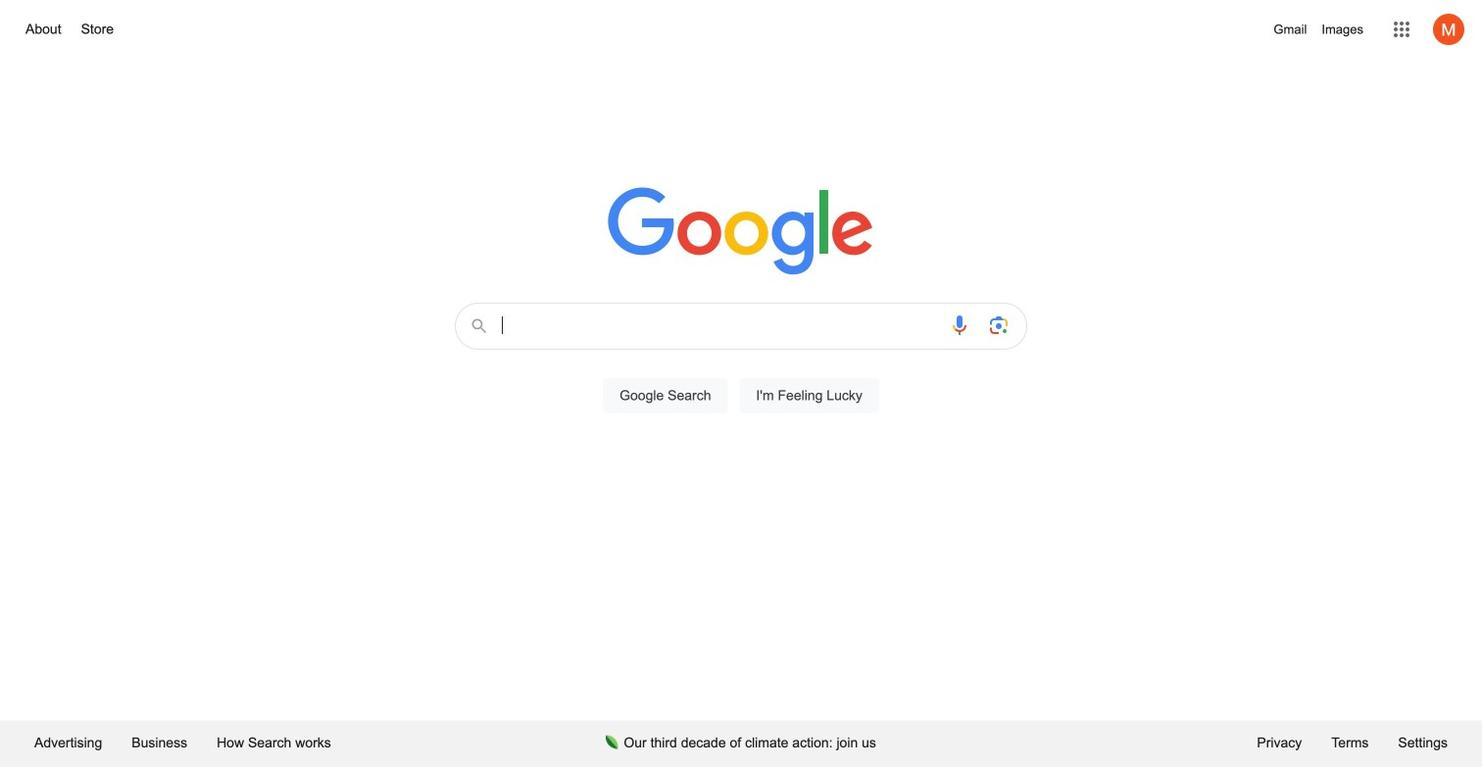Task type: locate. For each thing, give the bounding box(es) containing it.
Search text field
[[502, 315, 936, 341]]

None search field
[[20, 297, 1463, 436]]

search by image image
[[987, 314, 1011, 337]]



Task type: vqa. For each thing, say whether or not it's contained in the screenshot.
second a from the top of the 106 N Peoh Ave main content
no



Task type: describe. For each thing, give the bounding box(es) containing it.
google image
[[608, 187, 875, 278]]

search by voice image
[[948, 314, 972, 337]]



